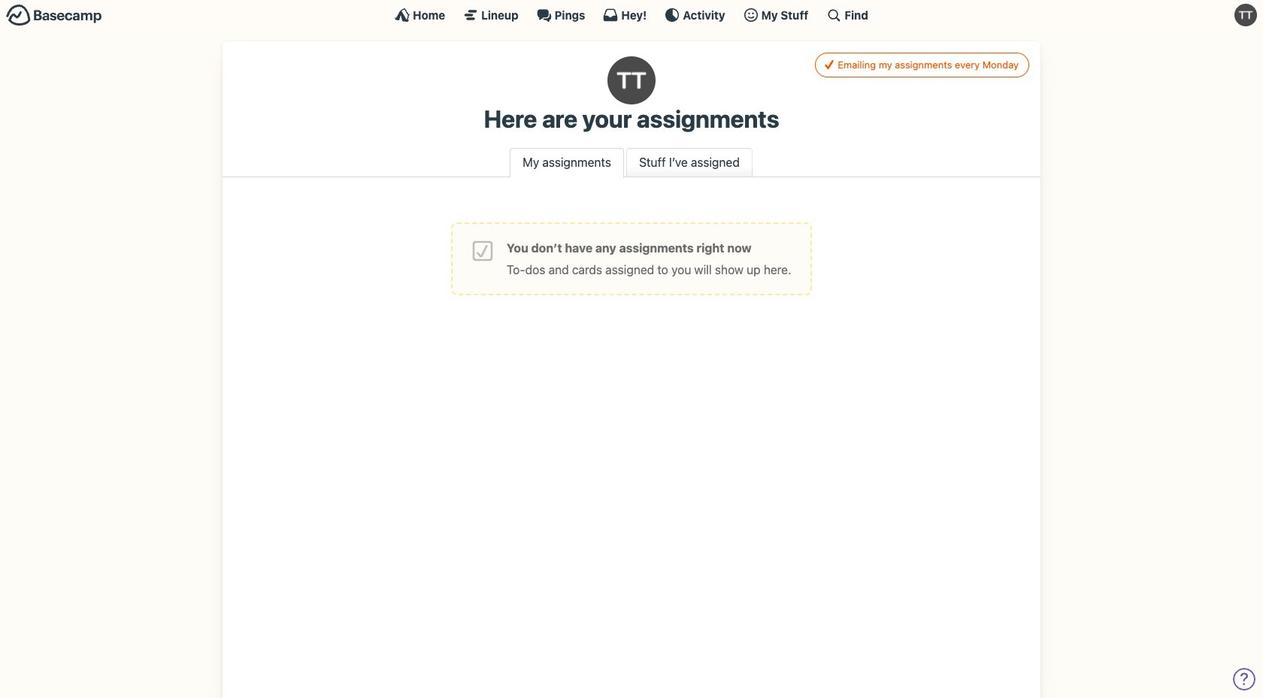 Task type: locate. For each thing, give the bounding box(es) containing it.
0 vertical spatial terry turtle image
[[1235, 4, 1257, 26]]

switch accounts image
[[6, 4, 102, 27]]

terry turtle image
[[1235, 4, 1257, 26], [608, 56, 656, 105]]

0 horizontal spatial terry turtle image
[[608, 56, 656, 105]]

keyboard shortcut: ⌘ + / image
[[827, 8, 842, 23]]



Task type: describe. For each thing, give the bounding box(es) containing it.
1 horizontal spatial terry turtle image
[[1235, 4, 1257, 26]]

main element
[[0, 0, 1263, 29]]

1 vertical spatial terry turtle image
[[608, 56, 656, 105]]



Task type: vqa. For each thing, say whether or not it's contained in the screenshot.
Thu to the left
no



